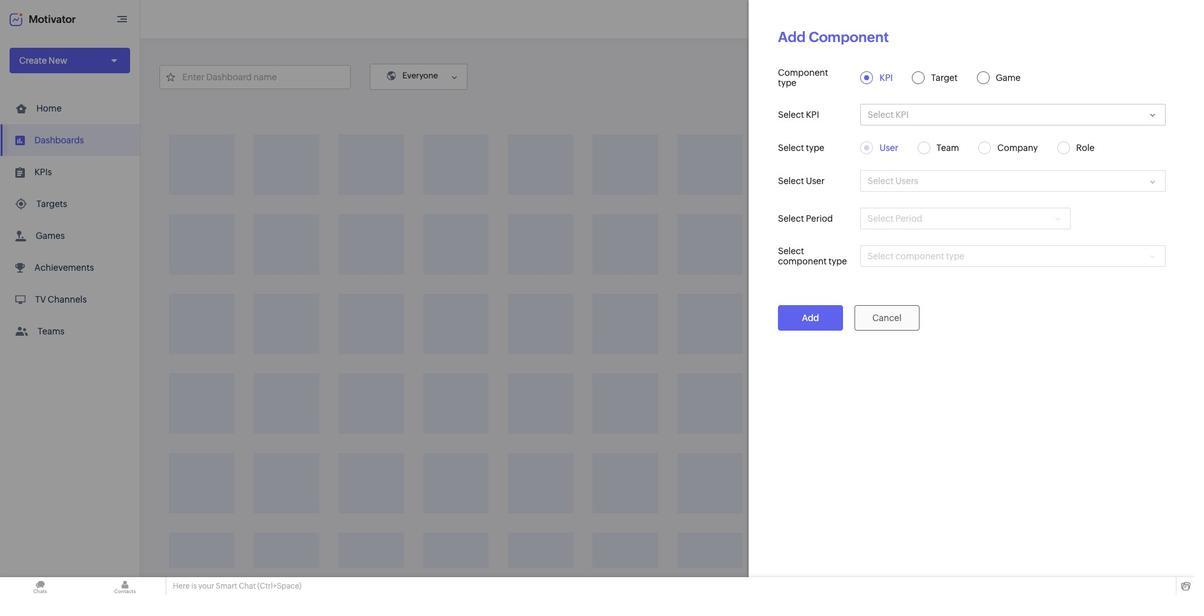 Task type: vqa. For each thing, say whether or not it's contained in the screenshot.
Create Menu element
no



Task type: describe. For each thing, give the bounding box(es) containing it.
tv
[[35, 295, 46, 305]]

1 vertical spatial add
[[928, 71, 946, 82]]

type inside select component type
[[829, 256, 847, 267]]

company
[[998, 143, 1038, 153]]

type inside component type
[[778, 78, 797, 88]]

chat
[[239, 582, 256, 591]]

games
[[36, 231, 65, 241]]

0 vertical spatial add component
[[778, 29, 889, 45]]

kpis
[[34, 167, 52, 177]]

smart
[[216, 582, 237, 591]]

type inside field
[[946, 251, 965, 262]]

your
[[198, 582, 214, 591]]

achievements
[[34, 263, 94, 273]]

contacts image
[[85, 578, 165, 596]]

add component inside button
[[928, 71, 998, 82]]

motivator
[[29, 13, 76, 25]]

(ctrl+space)
[[257, 582, 302, 591]]

select user
[[778, 176, 825, 186]]

target
[[931, 73, 958, 83]]

teams
[[38, 327, 65, 337]]

role
[[1076, 143, 1095, 153]]

game
[[996, 73, 1021, 83]]

component inside button
[[947, 71, 998, 82]]

dashboards
[[34, 135, 84, 145]]

list containing home
[[0, 92, 140, 348]]

new
[[49, 55, 67, 66]]

0 horizontal spatial kpi
[[806, 110, 819, 120]]

is
[[191, 582, 197, 591]]

Select component type field
[[861, 246, 1166, 267]]

add button
[[778, 306, 843, 331]]

team
[[937, 143, 959, 153]]

select type
[[778, 143, 825, 153]]

select component type inside field
[[868, 251, 965, 262]]



Task type: locate. For each thing, give the bounding box(es) containing it.
select period down 'select user'
[[778, 214, 833, 224]]

0 horizontal spatial user
[[806, 176, 825, 186]]

select period inside field
[[868, 214, 923, 224]]

1 select period from the left
[[778, 214, 833, 224]]

2 select period from the left
[[868, 214, 923, 224]]

select inside "field"
[[868, 110, 894, 120]]

user image
[[1156, 9, 1176, 29]]

2 horizontal spatial kpi
[[896, 110, 909, 120]]

Select Users field
[[861, 170, 1166, 192]]

select component type down select period field
[[868, 251, 965, 262]]

1 horizontal spatial select period
[[868, 214, 923, 224]]

kpi inside select kpi "field"
[[896, 110, 909, 120]]

1 horizontal spatial component
[[896, 251, 944, 262]]

select kpi
[[778, 110, 819, 120], [868, 110, 909, 120]]

1 horizontal spatial select component type
[[868, 251, 965, 262]]

select component type
[[778, 246, 847, 267], [868, 251, 965, 262]]

channels
[[48, 295, 87, 305]]

component
[[809, 29, 889, 45], [778, 68, 828, 78], [947, 71, 998, 82]]

add
[[778, 29, 806, 45], [928, 71, 946, 82], [802, 313, 819, 323]]

0 horizontal spatial select period
[[778, 214, 833, 224]]

1 vertical spatial user
[[806, 176, 825, 186]]

create
[[19, 55, 47, 66]]

2 select kpi from the left
[[868, 110, 909, 120]]

1 horizontal spatial add component
[[928, 71, 998, 82]]

select kpi inside "field"
[[868, 110, 909, 120]]

Select KPI field
[[861, 104, 1166, 126]]

period down the users
[[896, 214, 923, 224]]

component
[[896, 251, 944, 262], [778, 256, 827, 267]]

1 horizontal spatial user
[[880, 143, 899, 153]]

component type
[[778, 68, 828, 88]]

1 period from the left
[[806, 214, 833, 224]]

select component type up add button
[[778, 246, 847, 267]]

cancel
[[873, 313, 902, 323]]

0 horizontal spatial period
[[806, 214, 833, 224]]

0 vertical spatial user
[[880, 143, 899, 153]]

0 vertical spatial add
[[778, 29, 806, 45]]

chats image
[[0, 578, 80, 596]]

period
[[806, 214, 833, 224], [896, 214, 923, 224]]

cancel button
[[855, 306, 920, 331]]

period inside select period field
[[896, 214, 923, 224]]

component inside field
[[896, 251, 944, 262]]

component inside select component type
[[778, 256, 827, 267]]

here is your smart chat (ctrl+space)
[[173, 582, 302, 591]]

1 select kpi from the left
[[778, 110, 819, 120]]

0 horizontal spatial select kpi
[[778, 110, 819, 120]]

0 horizontal spatial component
[[778, 256, 827, 267]]

add component
[[778, 29, 889, 45], [928, 71, 998, 82]]

1 horizontal spatial period
[[896, 214, 923, 224]]

1 horizontal spatial kpi
[[880, 73, 893, 83]]

select period down select users
[[868, 214, 923, 224]]

1 horizontal spatial select kpi
[[868, 110, 909, 120]]

tv channels
[[35, 295, 87, 305]]

type
[[778, 78, 797, 88], [806, 143, 825, 153], [946, 251, 965, 262], [829, 256, 847, 267]]

targets
[[36, 199, 67, 209]]

1 vertical spatial add component
[[928, 71, 998, 82]]

user down 'select type'
[[806, 176, 825, 186]]

select
[[778, 110, 804, 120], [868, 110, 894, 120], [778, 143, 804, 153], [778, 176, 804, 186], [868, 176, 894, 186], [778, 214, 804, 224], [868, 214, 894, 224], [778, 246, 804, 256], [868, 251, 894, 262]]

add component button
[[912, 64, 1014, 89]]

period down 'select user'
[[806, 214, 833, 224]]

user up select users
[[880, 143, 899, 153]]

select period
[[778, 214, 833, 224], [868, 214, 923, 224]]

Select Period field
[[861, 208, 1071, 230]]

select inside select component type
[[778, 246, 804, 256]]

0 horizontal spatial select component type
[[778, 246, 847, 267]]

kpi
[[880, 73, 893, 83], [806, 110, 819, 120], [896, 110, 909, 120]]

list
[[0, 92, 140, 348]]

Enter Dashboard name text field
[[160, 65, 350, 88]]

select inside field
[[868, 251, 894, 262]]

add component up component type
[[778, 29, 889, 45]]

home
[[36, 103, 62, 114]]

user
[[880, 143, 899, 153], [806, 176, 825, 186]]

here
[[173, 582, 190, 591]]

0 horizontal spatial add component
[[778, 29, 889, 45]]

create new
[[19, 55, 67, 66]]

2 period from the left
[[896, 214, 923, 224]]

component up add button
[[778, 256, 827, 267]]

add component up select kpi "field"
[[928, 71, 998, 82]]

component down select period field
[[896, 251, 944, 262]]

users
[[896, 176, 919, 186]]

2 vertical spatial add
[[802, 313, 819, 323]]

select users
[[868, 176, 919, 186]]



